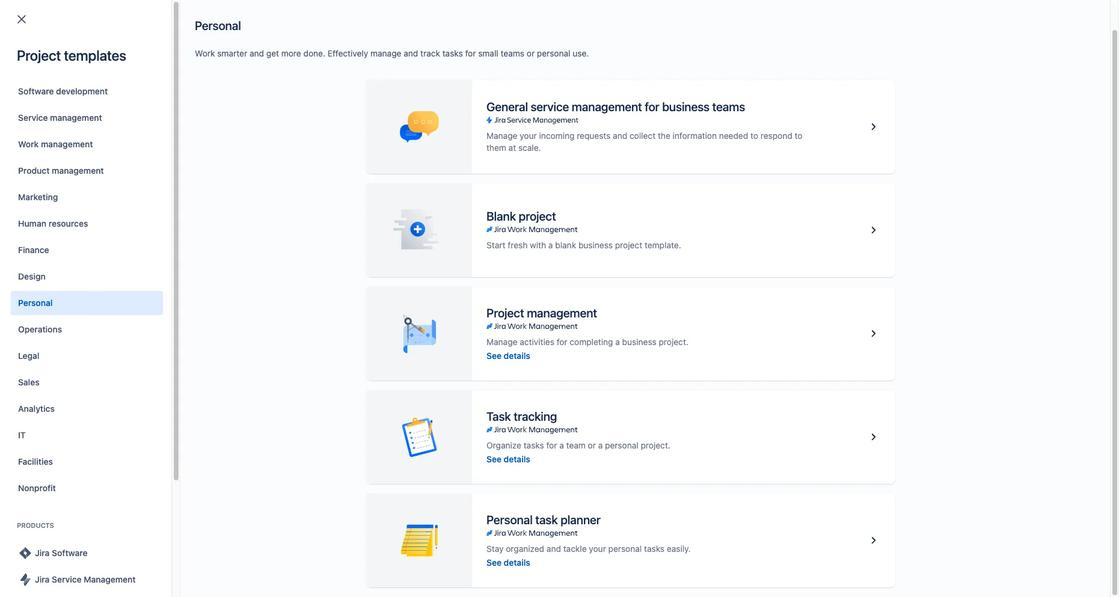 Task type: describe. For each thing, give the bounding box(es) containing it.
1
[[51, 185, 55, 196]]

2 horizontal spatial tasks
[[645, 544, 665, 554]]

see details button for project
[[487, 350, 531, 362]]

stay organized and tackle your personal tasks easily.
[[487, 544, 691, 554]]

lead
[[638, 121, 657, 131]]

resources
[[49, 218, 88, 229]]

team-
[[424, 146, 449, 156]]

not my project link
[[59, 144, 286, 159]]

legal
[[18, 351, 39, 361]]

them
[[487, 143, 507, 153]]

finance button
[[11, 238, 163, 262]]

jira service management button
[[11, 568, 163, 592]]

done.
[[304, 48, 326, 58]]

smarter
[[217, 48, 247, 58]]

not
[[79, 145, 93, 155]]

see details for personal
[[487, 558, 531, 568]]

software development
[[18, 86, 108, 96]]

organize tasks for a team or a personal project.
[[487, 440, 671, 450]]

0 vertical spatial tasks
[[443, 48, 463, 58]]

collect
[[630, 131, 656, 141]]

manage for general service management for business teams
[[487, 131, 518, 141]]

previous image
[[26, 184, 41, 198]]

sales button
[[11, 371, 163, 395]]

details for personal
[[504, 558, 531, 568]]

1 horizontal spatial tasks
[[524, 440, 544, 450]]

products
[[17, 522, 54, 530]]

details for project
[[504, 351, 531, 361]]

0 horizontal spatial project
[[519, 209, 556, 223]]

blank project
[[487, 209, 556, 223]]

legal button
[[11, 344, 163, 368]]

respond
[[761, 131, 793, 141]]

project for project management
[[487, 306, 525, 320]]

work management
[[18, 139, 93, 149]]

see details for project
[[487, 351, 531, 361]]

jira for jira software
[[35, 548, 50, 558]]

1 to from the left
[[751, 131, 759, 141]]

see for project management
[[487, 351, 502, 361]]

management for work management
[[41, 139, 93, 149]]

lead button
[[633, 120, 672, 133]]

work for work management
[[18, 139, 39, 149]]

your inside manage your incoming requests and collect the information needed to respond to them at scale.
[[520, 131, 537, 141]]

service inside button
[[18, 113, 48, 123]]

all
[[175, 88, 184, 99]]

general
[[487, 100, 528, 114]]

personal task planner image
[[867, 534, 882, 548]]

and left get
[[250, 48, 264, 58]]

blank
[[556, 240, 577, 250]]

organize
[[487, 440, 522, 450]]

it
[[18, 430, 26, 440]]

name button
[[55, 120, 99, 133]]

1 vertical spatial project
[[615, 240, 643, 250]]

incoming
[[540, 131, 575, 141]]

0 vertical spatial teams
[[501, 48, 525, 58]]

personal task planner
[[487, 513, 601, 527]]

human resources
[[18, 218, 88, 229]]

1 vertical spatial your
[[589, 544, 607, 554]]

manage for project management
[[487, 337, 518, 347]]

at
[[509, 143, 516, 153]]

operations
[[18, 324, 62, 335]]

manage activities for completing a business project.
[[487, 337, 689, 347]]

project inside not my project link
[[109, 145, 136, 155]]

jira software image
[[18, 546, 32, 561]]

more
[[281, 48, 301, 58]]

a right completing
[[616, 337, 620, 347]]

requests
[[577, 131, 611, 141]]

details for task
[[504, 454, 531, 464]]

name
[[59, 121, 83, 131]]

0 vertical spatial or
[[527, 48, 535, 58]]

templates
[[64, 47, 126, 64]]

needed
[[720, 131, 749, 141]]

primary element
[[7, 0, 891, 33]]

jira service management
[[35, 575, 136, 585]]

my
[[95, 145, 107, 155]]

blank project image
[[867, 223, 882, 238]]

work for work smarter and get more done. effectively manage and track tasks for small teams or personal use.
[[195, 48, 215, 58]]

all jira products
[[175, 88, 238, 99]]

managed
[[449, 146, 485, 156]]

1 horizontal spatial teams
[[713, 100, 746, 114]]

human
[[18, 218, 46, 229]]

a right team
[[599, 440, 603, 450]]

1 vertical spatial personal
[[605, 440, 639, 450]]

tackle
[[564, 544, 587, 554]]

personal button
[[11, 291, 163, 315]]

management for service management
[[50, 113, 102, 123]]

information
[[673, 131, 717, 141]]

product
[[18, 165, 50, 176]]

jira software
[[35, 548, 88, 558]]

operations button
[[11, 318, 163, 342]]

0 vertical spatial business
[[663, 100, 710, 114]]

general service management for business teams
[[487, 100, 746, 114]]

business for blank project
[[579, 240, 613, 250]]

activities
[[520, 337, 555, 347]]

start
[[487, 240, 506, 250]]

management up requests
[[572, 100, 643, 114]]

0 vertical spatial personal
[[537, 48, 571, 58]]

0 vertical spatial personal
[[195, 19, 241, 32]]

task tracking
[[487, 409, 557, 423]]

projects
[[24, 49, 75, 66]]

start fresh with a blank business project template.
[[487, 240, 682, 250]]

sales
[[18, 377, 40, 388]]

service management button
[[11, 106, 163, 130]]



Task type: locate. For each thing, give the bounding box(es) containing it.
to right respond
[[795, 131, 803, 141]]

1 vertical spatial tasks
[[524, 440, 544, 450]]

manage
[[487, 131, 518, 141], [487, 337, 518, 347]]

2 vertical spatial project
[[487, 306, 525, 320]]

1 vertical spatial work
[[18, 139, 39, 149]]

business up information
[[663, 100, 710, 114]]

get
[[266, 48, 279, 58]]

software up jira service management
[[52, 548, 88, 558]]

details down organized
[[504, 558, 531, 568]]

None text field
[[25, 85, 143, 102]]

2 manage from the top
[[487, 337, 518, 347]]

3 details from the top
[[504, 558, 531, 568]]

for left small
[[465, 48, 476, 58]]

for left team
[[547, 440, 558, 450]]

a
[[549, 240, 553, 250], [616, 337, 620, 347], [560, 440, 564, 450], [599, 440, 603, 450]]

3 see details button from the top
[[487, 557, 531, 569]]

project management image
[[867, 327, 882, 341]]

task tracking image
[[867, 430, 882, 445]]

2 vertical spatial personal
[[487, 513, 533, 527]]

2 vertical spatial jira
[[35, 575, 50, 585]]

2 vertical spatial personal
[[609, 544, 642, 554]]

and left collect
[[613, 131, 628, 141]]

template.
[[645, 240, 682, 250]]

jira right jira software icon
[[35, 548, 50, 558]]

work
[[195, 48, 215, 58], [18, 139, 39, 149]]

0 horizontal spatial tasks
[[443, 48, 463, 58]]

tasks left easily. at the bottom
[[645, 544, 665, 554]]

or right small
[[527, 48, 535, 58]]

task
[[536, 513, 558, 527]]

not my project
[[79, 145, 136, 155]]

0 vertical spatial details
[[504, 351, 531, 361]]

completing
[[570, 337, 614, 347]]

1 horizontal spatial or
[[588, 440, 596, 450]]

0 horizontal spatial to
[[751, 131, 759, 141]]

jira right all
[[186, 88, 201, 99]]

project management
[[487, 306, 598, 320]]

facilities
[[18, 457, 53, 467]]

teams
[[501, 48, 525, 58], [713, 100, 746, 114]]

service
[[18, 113, 48, 123], [52, 575, 82, 585]]

0 vertical spatial see details
[[487, 351, 531, 361]]

0 vertical spatial see details button
[[487, 350, 531, 362]]

task
[[487, 409, 511, 423]]

use.
[[573, 48, 589, 58]]

general service management for business teams image
[[867, 120, 882, 134]]

0 horizontal spatial or
[[527, 48, 535, 58]]

a right with
[[549, 240, 553, 250]]

your
[[520, 131, 537, 141], [589, 544, 607, 554]]

2 vertical spatial see details button
[[487, 557, 531, 569]]

1 vertical spatial see details
[[487, 454, 531, 464]]

management for project management
[[527, 306, 598, 320]]

personal right tackle at the bottom right of page
[[609, 544, 642, 554]]

personal down "design"
[[18, 298, 53, 308]]

personal inside button
[[18, 298, 53, 308]]

service inside button
[[52, 575, 82, 585]]

see details button for personal
[[487, 557, 531, 569]]

business right completing
[[623, 337, 657, 347]]

your right tackle at the bottom right of page
[[589, 544, 607, 554]]

jira software button
[[11, 542, 163, 566]]

1 manage from the top
[[487, 131, 518, 141]]

work up "product"
[[18, 139, 39, 149]]

0 vertical spatial jira
[[186, 88, 201, 99]]

development
[[56, 86, 108, 96]]

management up activities
[[527, 306, 598, 320]]

2 to from the left
[[795, 131, 803, 141]]

tasks
[[443, 48, 463, 58], [524, 440, 544, 450], [645, 544, 665, 554]]

see details button
[[487, 350, 531, 362], [487, 453, 531, 465], [487, 557, 531, 569]]

jira down 'jira software' at the left of page
[[35, 575, 50, 585]]

service down 'jira software' at the left of page
[[52, 575, 82, 585]]

see details button down activities
[[487, 350, 531, 362]]

1 horizontal spatial project
[[109, 145, 136, 155]]

0 vertical spatial project
[[519, 209, 556, 223]]

organized
[[506, 544, 545, 554]]

management down name
[[41, 139, 93, 149]]

back to projects image
[[14, 12, 29, 26]]

see details for task
[[487, 454, 531, 464]]

jira inside button
[[35, 548, 50, 558]]

finance
[[18, 245, 49, 255]]

jira work management image
[[487, 225, 578, 235], [487, 225, 578, 235], [487, 322, 578, 331], [487, 322, 578, 331], [487, 425, 578, 435], [487, 425, 578, 435], [487, 529, 578, 538], [487, 529, 578, 538]]

see details button for task
[[487, 453, 531, 465]]

manage left activities
[[487, 337, 518, 347]]

a left team
[[560, 440, 564, 450]]

design button
[[11, 265, 163, 289]]

manage your incoming requests and collect the information needed to respond to them at scale.
[[487, 131, 803, 153]]

to right needed
[[751, 131, 759, 141]]

product management button
[[11, 159, 163, 183]]

details down activities
[[504, 351, 531, 361]]

3 see details from the top
[[487, 558, 531, 568]]

service up star not my project image
[[18, 113, 48, 123]]

details down "organize" on the left bottom
[[504, 454, 531, 464]]

0 horizontal spatial work
[[18, 139, 39, 149]]

analytics button
[[11, 397, 163, 421]]

project
[[519, 209, 556, 223], [615, 240, 643, 250]]

stay
[[487, 544, 504, 554]]

0 vertical spatial service
[[18, 113, 48, 123]]

see details down stay
[[487, 558, 531, 568]]

manage
[[371, 48, 402, 58]]

software
[[487, 146, 521, 156]]

0 horizontal spatial service
[[18, 113, 48, 123]]

human resources button
[[11, 212, 163, 236]]

0 vertical spatial manage
[[487, 131, 518, 141]]

1 vertical spatial details
[[504, 454, 531, 464]]

1 horizontal spatial to
[[795, 131, 803, 141]]

personal
[[195, 19, 241, 32], [18, 298, 53, 308], [487, 513, 533, 527]]

1 horizontal spatial work
[[195, 48, 215, 58]]

0 vertical spatial project
[[17, 47, 61, 64]]

1 vertical spatial project.
[[641, 440, 671, 450]]

1 vertical spatial see details button
[[487, 453, 531, 465]]

manage up them
[[487, 131, 518, 141]]

management inside button
[[41, 139, 93, 149]]

personal
[[537, 48, 571, 58], [605, 440, 639, 450], [609, 544, 642, 554]]

project right my on the left
[[109, 145, 136, 155]]

0 horizontal spatial teams
[[501, 48, 525, 58]]

planner
[[561, 513, 601, 527]]

0 vertical spatial see
[[487, 351, 502, 361]]

blank
[[487, 209, 516, 223]]

software
[[18, 86, 54, 96], [52, 548, 88, 558]]

0 horizontal spatial business
[[579, 240, 613, 250]]

2 see details from the top
[[487, 454, 531, 464]]

see details down activities
[[487, 351, 531, 361]]

2 see details button from the top
[[487, 453, 531, 465]]

see for personal task planner
[[487, 558, 502, 568]]

0 horizontal spatial project
[[17, 47, 61, 64]]

0 vertical spatial project.
[[659, 337, 689, 347]]

0 horizontal spatial your
[[520, 131, 537, 141]]

products
[[203, 88, 238, 99]]

personal right team
[[605, 440, 639, 450]]

type
[[424, 121, 443, 131]]

with
[[530, 240, 546, 250]]

tasks down tracking
[[524, 440, 544, 450]]

analytics
[[18, 404, 55, 414]]

design
[[18, 271, 46, 282]]

jira service management image
[[18, 573, 32, 587], [18, 573, 32, 587]]

manage inside manage your incoming requests and collect the information needed to respond to them at scale.
[[487, 131, 518, 141]]

work left the smarter at the top left of page
[[195, 48, 215, 58]]

and
[[250, 48, 264, 58], [404, 48, 418, 58], [613, 131, 628, 141], [547, 544, 561, 554]]

business for project management
[[623, 337, 657, 347]]

1 vertical spatial software
[[52, 548, 88, 558]]

project up activities
[[487, 306, 525, 320]]

2 horizontal spatial personal
[[487, 513, 533, 527]]

2 horizontal spatial project
[[487, 306, 525, 320]]

1 see from the top
[[487, 351, 502, 361]]

1 horizontal spatial service
[[52, 575, 82, 585]]

1 vertical spatial jira
[[35, 548, 50, 558]]

3 see from the top
[[487, 558, 502, 568]]

project templates
[[17, 47, 126, 64]]

see details button down stay
[[487, 557, 531, 569]]

see details button down "organize" on the left bottom
[[487, 453, 531, 465]]

for right activities
[[557, 337, 568, 347]]

work smarter and get more done. effectively manage and track tasks for small teams or personal use.
[[195, 48, 589, 58]]

personal up stay
[[487, 513, 533, 527]]

business right blank
[[579, 240, 613, 250]]

2 vertical spatial details
[[504, 558, 531, 568]]

project for project templates
[[17, 47, 61, 64]]

nonprofit button
[[11, 477, 163, 501]]

work management button
[[11, 132, 163, 156]]

2 see from the top
[[487, 454, 502, 464]]

tasks right track
[[443, 48, 463, 58]]

0 vertical spatial your
[[520, 131, 537, 141]]

2 vertical spatial see
[[487, 558, 502, 568]]

work inside button
[[18, 139, 39, 149]]

1 vertical spatial personal
[[18, 298, 53, 308]]

the
[[658, 131, 671, 141]]

1 button
[[43, 181, 62, 200]]

see for task tracking
[[487, 454, 502, 464]]

project down back to projects icon
[[17, 47, 61, 64]]

marketing
[[18, 192, 58, 202]]

project up with
[[519, 209, 556, 223]]

personal up the smarter at the top left of page
[[195, 19, 241, 32]]

management
[[84, 575, 136, 585]]

or right team
[[588, 440, 596, 450]]

software development button
[[11, 79, 163, 104]]

see details down "organize" on the left bottom
[[487, 454, 531, 464]]

1 horizontal spatial your
[[589, 544, 607, 554]]

jira for jira service management
[[35, 575, 50, 585]]

0 vertical spatial software
[[18, 86, 54, 96]]

service
[[531, 100, 569, 114]]

product management
[[18, 165, 104, 176]]

management inside button
[[50, 113, 102, 123]]

and inside manage your incoming requests and collect the information needed to respond to them at scale.
[[613, 131, 628, 141]]

tracking
[[514, 409, 557, 423]]

management
[[572, 100, 643, 114], [50, 113, 102, 123], [41, 139, 93, 149], [52, 165, 104, 176], [527, 306, 598, 320]]

1 vertical spatial teams
[[713, 100, 746, 114]]

0 horizontal spatial personal
[[18, 298, 53, 308]]

and left tackle at the bottom right of page
[[547, 544, 561, 554]]

2 details from the top
[[504, 454, 531, 464]]

1 vertical spatial business
[[579, 240, 613, 250]]

teams right small
[[501, 48, 525, 58]]

facilities button
[[11, 450, 163, 474]]

management inside 'button'
[[52, 165, 104, 176]]

management down not
[[52, 165, 104, 176]]

business
[[663, 100, 710, 114], [579, 240, 613, 250], [623, 337, 657, 347]]

1 vertical spatial project
[[109, 145, 136, 155]]

1 horizontal spatial business
[[623, 337, 657, 347]]

team-managed software
[[424, 146, 521, 156]]

see
[[487, 351, 502, 361], [487, 454, 502, 464], [487, 558, 502, 568]]

jira inside button
[[35, 575, 50, 585]]

for up lead button
[[645, 100, 660, 114]]

1 details from the top
[[504, 351, 531, 361]]

service management
[[18, 113, 102, 123]]

1 see details from the top
[[487, 351, 531, 361]]

0 vertical spatial work
[[195, 48, 215, 58]]

1 horizontal spatial project
[[615, 240, 643, 250]]

jira software image
[[18, 546, 32, 561]]

effectively
[[328, 48, 368, 58]]

software inside button
[[52, 548, 88, 558]]

easily.
[[667, 544, 691, 554]]

1 see details button from the top
[[487, 350, 531, 362]]

or
[[527, 48, 535, 58], [588, 440, 596, 450]]

personal left use.
[[537, 48, 571, 58]]

1 vertical spatial service
[[52, 575, 82, 585]]

it button
[[11, 424, 163, 448]]

nonprofit
[[18, 483, 56, 493]]

1 vertical spatial or
[[588, 440, 596, 450]]

your up 'scale.'
[[520, 131, 537, 141]]

1 horizontal spatial personal
[[195, 19, 241, 32]]

2 vertical spatial see details
[[487, 558, 531, 568]]

and left track
[[404, 48, 418, 58]]

2 horizontal spatial business
[[663, 100, 710, 114]]

1 vertical spatial manage
[[487, 337, 518, 347]]

teams up needed
[[713, 100, 746, 114]]

track
[[421, 48, 440, 58]]

2 vertical spatial tasks
[[645, 544, 665, 554]]

scale.
[[519, 143, 541, 153]]

management down "development"
[[50, 113, 102, 123]]

software inside button
[[18, 86, 54, 96]]

project left template.
[[615, 240, 643, 250]]

software up service management
[[18, 86, 54, 96]]

banner
[[0, 0, 1120, 34]]

1 vertical spatial see
[[487, 454, 502, 464]]

star not my project image
[[32, 144, 47, 159]]

management for product management
[[52, 165, 104, 176]]

fresh
[[508, 240, 528, 250]]

2 vertical spatial business
[[623, 337, 657, 347]]

see details
[[487, 351, 531, 361], [487, 454, 531, 464], [487, 558, 531, 568]]

jira service management image
[[487, 116, 579, 125], [487, 116, 579, 125]]

Search field
[[891, 7, 1012, 26]]



Task type: vqa. For each thing, say whether or not it's contained in the screenshot.
task
yes



